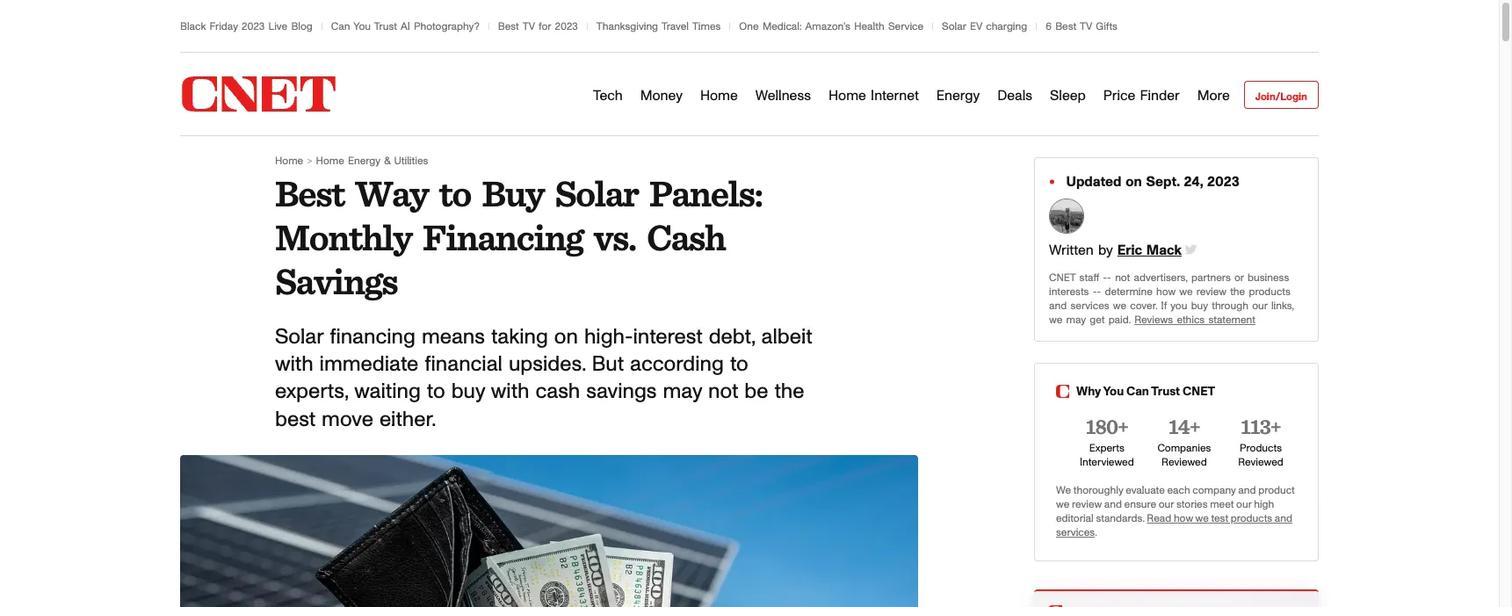 Task type: locate. For each thing, give the bounding box(es) containing it.
1 horizontal spatial trust
[[1152, 386, 1181, 398]]

financing
[[330, 327, 416, 348]]

wellness
[[756, 88, 811, 102]]

0 vertical spatial services
[[1071, 301, 1110, 311]]

you for can
[[354, 21, 371, 32]]

not up determine
[[1116, 272, 1131, 283]]

services up get
[[1071, 301, 1110, 311]]

0 vertical spatial solar
[[942, 21, 967, 32]]

waiting
[[354, 382, 421, 403]]

180+ experts interviewed
[[1080, 414, 1134, 468]]

product
[[1259, 485, 1295, 496]]

0 horizontal spatial review
[[1072, 499, 1102, 510]]

cnet up interests
[[1049, 272, 1076, 283]]

img 20200924 185317 image
[[1050, 200, 1084, 233]]

1 vertical spatial with
[[491, 382, 530, 403]]

0 vertical spatial may
[[1067, 315, 1086, 325]]

trust inside trending element
[[374, 21, 397, 32]]

or
[[1235, 272, 1244, 283]]

0 vertical spatial review
[[1197, 287, 1227, 297]]

best tv for 2023 link
[[498, 21, 578, 32]]

may down the according at the left
[[663, 382, 702, 403]]

company
[[1193, 485, 1236, 496]]

0 horizontal spatial best
[[275, 171, 344, 215]]

we inside read how we test products and services
[[1196, 513, 1209, 524]]

services inside cnet staff -- not advertisers, partners or business interests -- determine how we review the products and services we cover. if you buy through our links, we may get paid.
[[1071, 301, 1110, 311]]

solar right buy at the left
[[555, 171, 638, 215]]

products inside read how we test products and services
[[1231, 513, 1273, 524]]

our up "read"
[[1159, 499, 1175, 510]]

1 vertical spatial on
[[554, 327, 578, 348]]

according
[[630, 354, 724, 375]]

written by eric mack
[[1049, 243, 1182, 258]]

may
[[1067, 315, 1086, 325], [663, 382, 702, 403]]

0 horizontal spatial the
[[775, 382, 805, 403]]

1 vertical spatial energy
[[348, 156, 381, 166]]

we down interests
[[1049, 315, 1063, 325]]

links,
[[1272, 301, 1295, 311]]

home
[[700, 88, 738, 102], [829, 88, 867, 102], [275, 156, 303, 166], [316, 156, 344, 166]]

may inside cnet staff -- not advertisers, partners or business interests -- determine how we review the products and services we cover. if you buy through our links, we may get paid.
[[1067, 315, 1086, 325]]

our left links, on the right of the page
[[1253, 301, 1268, 311]]

on left sept.
[[1126, 175, 1142, 189]]

2 horizontal spatial solar
[[942, 21, 967, 32]]

on up upsides.
[[554, 327, 578, 348]]

to down 'debt,'
[[730, 354, 749, 375]]

you left ai
[[354, 21, 371, 32]]

2023 right for
[[555, 21, 578, 32]]

not left be
[[709, 382, 739, 403]]

home energy & utilities link
[[316, 156, 428, 166]]

can up 180+
[[1127, 386, 1150, 398]]

1 vertical spatial services
[[1057, 527, 1095, 538]]

1 horizontal spatial not
[[1116, 272, 1131, 283]]

0 horizontal spatial with
[[275, 354, 313, 375]]

amazon's
[[806, 21, 851, 32]]

best down home link
[[275, 171, 344, 215]]

0 vertical spatial trust
[[374, 21, 397, 32]]

0 vertical spatial energy
[[937, 88, 980, 102]]

2 horizontal spatial our
[[1253, 301, 1268, 311]]

black friday 2023 live blog link
[[180, 21, 313, 32]]

1 vertical spatial solar
[[555, 171, 638, 215]]

and
[[1049, 301, 1067, 311], [1239, 485, 1257, 496], [1105, 499, 1122, 510], [1275, 513, 1293, 524]]

the down or
[[1231, 287, 1246, 297]]

times
[[693, 21, 721, 32]]

editorial
[[1057, 513, 1094, 524]]

trust
[[374, 21, 397, 32], [1152, 386, 1181, 398]]

blog
[[291, 21, 313, 32]]

6 best tv gifts link
[[1046, 21, 1118, 32]]

0 vertical spatial products
[[1249, 287, 1291, 297]]

partners
[[1192, 272, 1231, 283]]

0 horizontal spatial reviewed
[[1162, 457, 1207, 468]]

buy up reviews ethics statement
[[1192, 301, 1209, 311]]

why you can trust cnet
[[1077, 386, 1216, 398]]

we up paid.
[[1113, 301, 1127, 311]]

1 horizontal spatial may
[[1067, 315, 1086, 325]]

best for best way to buy solar panels: monthly financing vs. cash savings
[[275, 171, 344, 215]]

1 vertical spatial products
[[1231, 513, 1273, 524]]

charging
[[986, 21, 1028, 32]]

tech
[[593, 88, 623, 102]]

upsides.
[[509, 354, 586, 375]]

1 reviewed from the left
[[1162, 457, 1207, 468]]

home internet
[[829, 88, 919, 102]]

products down high
[[1231, 513, 1273, 524]]

0 vertical spatial how
[[1157, 287, 1176, 297]]

black
[[180, 21, 206, 32]]

products
[[1240, 443, 1282, 454]]

the
[[1231, 287, 1246, 297], [775, 382, 805, 403]]

1 vertical spatial cnet
[[1183, 386, 1216, 398]]

written
[[1049, 243, 1094, 258]]

2023
[[242, 21, 265, 32], [555, 21, 578, 32], [1208, 175, 1240, 189]]

thanksgiving travel times
[[597, 21, 721, 32]]

sleep
[[1050, 88, 1086, 102]]

solar ev charging link
[[942, 21, 1028, 32]]

and down interests
[[1049, 301, 1067, 311]]

how inside cnet staff -- not advertisers, partners or business interests -- determine how we review the products and services we cover. if you buy through our links, we may get paid.
[[1157, 287, 1176, 297]]

you inside trending element
[[354, 21, 371, 32]]

meet
[[1210, 499, 1234, 510]]

1 vertical spatial the
[[775, 382, 805, 403]]

but
[[592, 354, 624, 375]]

buy down financial
[[451, 382, 485, 403]]

with down upsides.
[[491, 382, 530, 403]]

cnet logo image
[[1057, 385, 1070, 398], [1049, 606, 1063, 607]]

review inside cnet staff -- not advertisers, partners or business interests -- determine how we review the products and services we cover. if you buy through our links, we may get paid.
[[1197, 287, 1227, 297]]

1 vertical spatial buy
[[451, 382, 485, 403]]

not inside cnet staff -- not advertisers, partners or business interests -- determine how we review the products and services we cover. if you buy through our links, we may get paid.
[[1116, 272, 1131, 283]]

0 horizontal spatial cnet
[[1049, 272, 1076, 283]]

can
[[331, 21, 350, 32], [1127, 386, 1150, 398]]

1 vertical spatial how
[[1174, 513, 1194, 524]]

services down the editorial
[[1057, 527, 1095, 538]]

our left high
[[1237, 499, 1252, 510]]

tv left for
[[523, 21, 535, 32]]

not
[[1116, 272, 1131, 283], [709, 382, 739, 403]]

2 reviewed from the left
[[1239, 457, 1284, 468]]

1 vertical spatial can
[[1127, 386, 1150, 398]]

if
[[1162, 301, 1167, 311]]

best left for
[[498, 21, 519, 32]]

solar inside trending element
[[942, 21, 967, 32]]

1 horizontal spatial tv
[[1080, 21, 1093, 32]]

stories
[[1177, 499, 1208, 510]]

interest
[[633, 327, 703, 348]]

way
[[355, 171, 428, 215]]

how
[[1157, 287, 1176, 297], [1174, 513, 1194, 524]]

6
[[1046, 21, 1052, 32]]

debt,
[[709, 327, 756, 348]]

services inside read how we test products and services
[[1057, 527, 1095, 538]]

trust up 14+
[[1152, 386, 1181, 398]]

reviewed
[[1162, 457, 1207, 468], [1239, 457, 1284, 468]]

how down stories
[[1174, 513, 1194, 524]]

0 horizontal spatial can
[[331, 21, 350, 32]]

home link
[[275, 156, 303, 166]]

0 vertical spatial you
[[354, 21, 371, 32]]

read how we test products and services
[[1057, 513, 1293, 538]]

cnet
[[1049, 272, 1076, 283], [1183, 386, 1216, 398]]

0 horizontal spatial may
[[663, 382, 702, 403]]

solar for charging
[[942, 21, 967, 32]]

0 horizontal spatial trust
[[374, 21, 397, 32]]

solar left ev
[[942, 21, 967, 32]]

1 vertical spatial may
[[663, 382, 702, 403]]

solar up experts,
[[275, 327, 324, 348]]

1 horizontal spatial reviewed
[[1239, 457, 1284, 468]]

one medical: amazon's health service link
[[740, 21, 924, 32]]

reviewed down companies
[[1162, 457, 1207, 468]]

on inside solar financing means taking on high-interest debt, albeit with immediate financial upsides. but according to experts, waiting to buy with cash savings may not be the best move either.
[[554, 327, 578, 348]]

you right why
[[1103, 386, 1124, 398]]

0 vertical spatial buy
[[1192, 301, 1209, 311]]

1 vertical spatial not
[[709, 382, 739, 403]]

1 horizontal spatial energy
[[937, 88, 980, 102]]

energy left deals
[[937, 88, 980, 102]]

home for home internet
[[829, 88, 867, 102]]

1 horizontal spatial with
[[491, 382, 530, 403]]

high-
[[584, 327, 633, 348]]

we down stories
[[1196, 513, 1209, 524]]

trust left ai
[[374, 21, 397, 32]]

the inside cnet staff -- not advertisers, partners or business interests -- determine how we review the products and services we cover. if you buy through our links, we may get paid.
[[1231, 287, 1246, 297]]

high
[[1255, 499, 1275, 510]]

to left buy at the left
[[439, 171, 471, 215]]

energy
[[937, 88, 980, 102], [348, 156, 381, 166]]

why
[[1077, 386, 1101, 398]]

1 vertical spatial trust
[[1152, 386, 1181, 398]]

113+ products reviewed
[[1239, 414, 1284, 468]]

best tv for 2023
[[498, 21, 578, 32]]

1 horizontal spatial buy
[[1192, 301, 1209, 311]]

1 horizontal spatial can
[[1127, 386, 1150, 398]]

review down thoroughly
[[1072, 499, 1102, 510]]

home left internet
[[829, 88, 867, 102]]

0 horizontal spatial not
[[709, 382, 739, 403]]

black friday 2023 live blog
[[180, 21, 313, 32]]

sept.
[[1147, 175, 1180, 189]]

live
[[269, 21, 288, 32]]

to down financial
[[427, 382, 445, 403]]

1 horizontal spatial solar
[[555, 171, 638, 215]]

0 vertical spatial can
[[331, 21, 350, 32]]

0 horizontal spatial solar
[[275, 327, 324, 348]]

thoroughly
[[1074, 485, 1124, 496]]

0 vertical spatial not
[[1116, 272, 1131, 283]]

review down partners
[[1197, 287, 1227, 297]]

reviews ethics statement
[[1135, 315, 1256, 325]]

solar inside solar financing means taking on high-interest debt, albeit with immediate financial upsides. but according to experts, waiting to buy with cash savings may not be the best move either.
[[275, 327, 324, 348]]

can right blog
[[331, 21, 350, 32]]

utilities
[[394, 156, 428, 166]]

1 horizontal spatial the
[[1231, 287, 1246, 297]]

buy inside solar financing means taking on high-interest debt, albeit with immediate financial upsides. but according to experts, waiting to buy with cash savings may not be the best move either.
[[451, 382, 485, 403]]

1 horizontal spatial best
[[498, 21, 519, 32]]

with up experts,
[[275, 354, 313, 375]]

0 vertical spatial to
[[439, 171, 471, 215]]

1 horizontal spatial our
[[1237, 499, 1252, 510]]

evaluate
[[1126, 485, 1165, 496]]

2023 right the "24,"
[[1208, 175, 1240, 189]]

for
[[539, 21, 551, 32]]

tv left 'gifts'
[[1080, 21, 1093, 32]]

0 vertical spatial the
[[1231, 287, 1246, 297]]

1 vertical spatial review
[[1072, 499, 1102, 510]]

we down we
[[1057, 499, 1070, 510]]

reviewed down products
[[1239, 457, 1284, 468]]

1 horizontal spatial review
[[1197, 287, 1227, 297]]

home energy & utilities
[[316, 156, 428, 166]]

you for why
[[1103, 386, 1124, 398]]

2 vertical spatial solar
[[275, 327, 324, 348]]

best inside best way to buy solar panels: monthly financing vs. cash savings
[[275, 171, 344, 215]]

reviewed for 14+
[[1162, 457, 1207, 468]]

0 horizontal spatial you
[[354, 21, 371, 32]]

1 vertical spatial to
[[730, 354, 749, 375]]

companies
[[1158, 443, 1212, 454]]

solar inside best way to buy solar panels: monthly financing vs. cash savings
[[555, 171, 638, 215]]

energy left the &
[[348, 156, 381, 166]]

1 horizontal spatial on
[[1126, 175, 1142, 189]]

0 horizontal spatial buy
[[451, 382, 485, 403]]

1 horizontal spatial you
[[1103, 386, 1124, 398]]

we up the you in the right of the page
[[1180, 287, 1193, 297]]

cnet up 14+
[[1183, 386, 1216, 398]]

move
[[322, 409, 374, 430]]

products down business
[[1249, 287, 1291, 297]]

we inside "we thoroughly evaluate each company and product we review and ensure our stories meet our high editorial standards."
[[1057, 499, 1070, 510]]

with
[[275, 354, 313, 375], [491, 382, 530, 403]]

the right be
[[775, 382, 805, 403]]

best right 6
[[1056, 21, 1077, 32]]

home right home link
[[316, 156, 344, 166]]

home down cnet image
[[275, 156, 303, 166]]

test
[[1212, 513, 1229, 524]]

2 horizontal spatial best
[[1056, 21, 1077, 32]]

monthly
[[275, 215, 412, 259]]

2023 left live
[[242, 21, 265, 32]]

0 horizontal spatial 2023
[[242, 21, 265, 32]]

and down the product
[[1275, 513, 1293, 524]]

1 vertical spatial you
[[1103, 386, 1124, 398]]

may left get
[[1067, 315, 1086, 325]]

how up if
[[1157, 287, 1176, 297]]

reviewed inside 14+ companies reviewed
[[1162, 457, 1207, 468]]

panels:
[[649, 171, 763, 215]]

0 horizontal spatial on
[[554, 327, 578, 348]]

home for home energy & utilities
[[316, 156, 344, 166]]

0 vertical spatial cnet
[[1049, 272, 1076, 283]]

0 horizontal spatial tv
[[523, 21, 535, 32]]



Task type: describe. For each thing, give the bounding box(es) containing it.
home for home link
[[275, 156, 303, 166]]

trending element
[[180, 0, 1319, 53]]

staff
[[1080, 272, 1100, 283]]

by
[[1099, 243, 1113, 258]]

eric
[[1118, 243, 1143, 258]]

best way to buy solar panels: monthly financing vs. cash savings
[[275, 171, 763, 303]]

standards.
[[1096, 513, 1145, 524]]

0 vertical spatial with
[[275, 354, 313, 375]]

113+
[[1241, 414, 1281, 439]]

eric mack twitter image
[[1186, 184, 1197, 316]]

2 vertical spatial to
[[427, 382, 445, 403]]

ensure
[[1125, 499, 1157, 510]]

get
[[1090, 315, 1105, 325]]

one medical: amazon's health service
[[740, 21, 924, 32]]

14+ companies reviewed
[[1158, 414, 1212, 468]]

cnet image
[[180, 76, 338, 112]]

friday
[[210, 21, 238, 32]]

business
[[1248, 272, 1290, 283]]

price finder
[[1104, 88, 1180, 102]]

cash
[[536, 382, 580, 403]]

1 horizontal spatial cnet
[[1183, 386, 1216, 398]]

each
[[1168, 485, 1191, 496]]

ai
[[401, 21, 410, 32]]

buy inside cnet staff -- not advertisers, partners or business interests -- determine how we review the products and services we cover. if you buy through our links, we may get paid.
[[1192, 301, 1209, 311]]

we
[[1057, 485, 1072, 496]]

health
[[855, 21, 885, 32]]

thanksgiving
[[597, 21, 658, 32]]

best for best tv for 2023
[[498, 21, 519, 32]]

cnet inside cnet staff -- not advertisers, partners or business interests -- determine how we review the products and services we cover. if you buy through our links, we may get paid.
[[1049, 272, 1076, 283]]

0 horizontal spatial energy
[[348, 156, 381, 166]]

photography?
[[414, 21, 480, 32]]

reviewed for 113+
[[1239, 457, 1284, 468]]

home right money at left top
[[700, 88, 738, 102]]

price finder link
[[1104, 67, 1180, 123]]

through
[[1212, 301, 1249, 311]]

0 vertical spatial cnet logo image
[[1057, 385, 1070, 398]]

review inside "we thoroughly evaluate each company and product we review and ensure our stories meet our high editorial standards."
[[1072, 499, 1102, 510]]

service
[[889, 21, 924, 32]]

0 horizontal spatial our
[[1159, 499, 1175, 510]]

1 horizontal spatial 2023
[[555, 21, 578, 32]]

price
[[1104, 88, 1136, 102]]

can you trust ai photography? link
[[331, 21, 480, 32]]

and up high
[[1239, 485, 1257, 496]]

experts,
[[275, 382, 349, 403]]

to inside best way to buy solar panels: monthly financing vs. cash savings
[[439, 171, 471, 215]]

financial
[[425, 354, 503, 375]]

you
[[1171, 301, 1188, 311]]

determine
[[1105, 287, 1153, 297]]

reviews
[[1135, 315, 1174, 325]]

travel
[[662, 21, 689, 32]]

paid.
[[1109, 315, 1131, 325]]

medical:
[[763, 21, 802, 32]]

2 tv from the left
[[1080, 21, 1093, 32]]

cash
[[647, 215, 726, 259]]

buy
[[482, 171, 544, 215]]

thanksgiving travel times link
[[597, 21, 721, 32]]

and inside read how we test products and services
[[1275, 513, 1293, 524]]

updated on sept. 24, 2023
[[1062, 175, 1240, 189]]

read how we test products and services link
[[1057, 513, 1293, 538]]

immediate
[[320, 354, 419, 375]]

1 vertical spatial cnet logo image
[[1049, 606, 1063, 607]]

&
[[384, 156, 390, 166]]

vs.
[[594, 215, 636, 259]]

0 vertical spatial on
[[1126, 175, 1142, 189]]

cnet staff -- not advertisers, partners or business interests -- determine how we review the products and services we cover. if you buy through our links, we may get paid.
[[1049, 272, 1295, 325]]

interviewed
[[1080, 457, 1134, 468]]

gifts
[[1096, 21, 1118, 32]]

products inside cnet staff -- not advertisers, partners or business interests -- determine how we review the products and services we cover. if you buy through our links, we may get paid.
[[1249, 287, 1291, 297]]

join/login button
[[1244, 81, 1319, 109]]

finder
[[1140, 88, 1180, 102]]

experts
[[1090, 443, 1125, 454]]

one
[[740, 21, 759, 32]]

internet
[[871, 88, 919, 102]]

2 horizontal spatial 2023
[[1208, 175, 1240, 189]]

mack
[[1147, 243, 1182, 258]]

and inside cnet staff -- not advertisers, partners or business interests -- determine how we review the products and services we cover. if you buy through our links, we may get paid.
[[1049, 301, 1067, 311]]

how inside read how we test products and services
[[1174, 513, 1194, 524]]

the inside solar financing means taking on high-interest debt, albeit with immediate financial upsides. but according to experts, waiting to buy with cash savings may not be the best move either.
[[775, 382, 805, 403]]

money
[[640, 88, 683, 102]]

deals
[[998, 88, 1033, 102]]

can inside trending element
[[331, 21, 350, 32]]

may inside solar financing means taking on high-interest debt, albeit with immediate financial upsides. but according to experts, waiting to buy with cash savings may not be the best move either.
[[663, 382, 702, 403]]

our inside cnet staff -- not advertisers, partners or business interests -- determine how we review the products and services we cover. if you buy through our links, we may get paid.
[[1253, 301, 1268, 311]]

albeit
[[762, 327, 813, 348]]

24,
[[1184, 175, 1204, 189]]

.
[[1095, 527, 1098, 538]]

solar for means
[[275, 327, 324, 348]]

either.
[[380, 409, 436, 430]]

1 tv from the left
[[523, 21, 535, 32]]

best
[[275, 409, 316, 430]]

means
[[422, 327, 485, 348]]

and up standards.
[[1105, 499, 1122, 510]]

solar ev charging
[[942, 21, 1028, 32]]

read
[[1147, 513, 1172, 524]]

not inside solar financing means taking on high-interest debt, albeit with immediate financial upsides. but according to experts, waiting to buy with cash savings may not be the best move either.
[[709, 382, 739, 403]]



Task type: vqa. For each thing, say whether or not it's contained in the screenshot.


